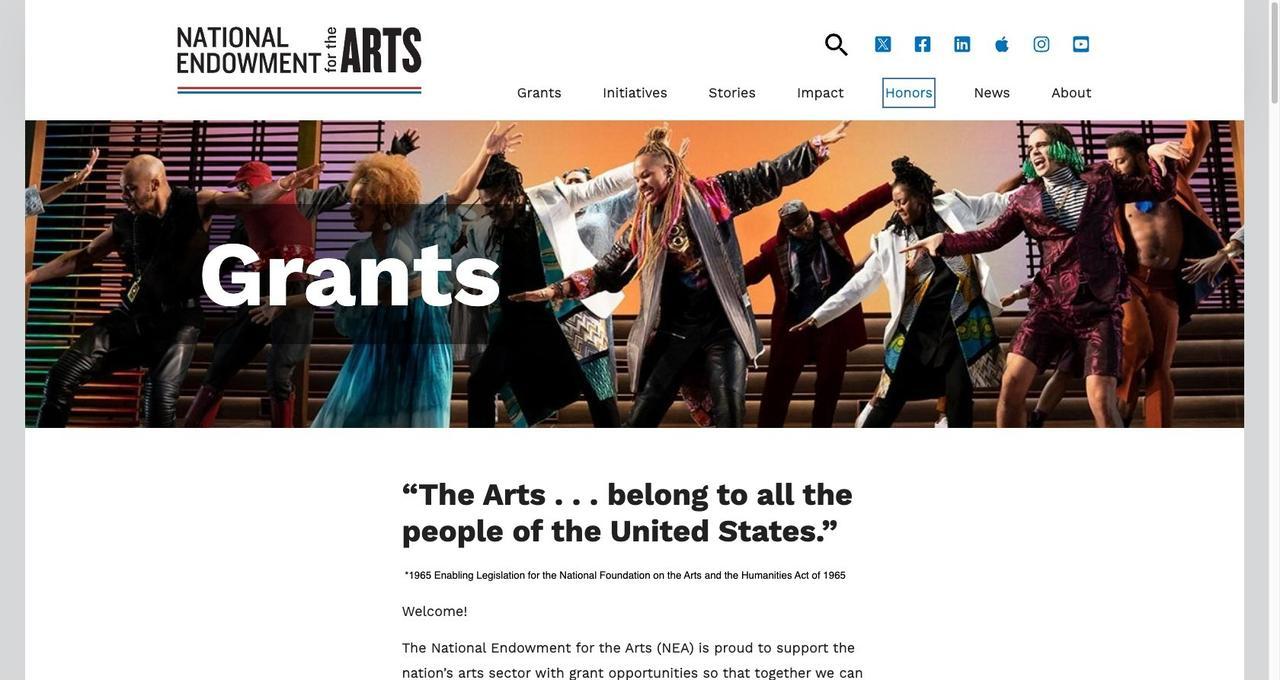Task type: describe. For each thing, give the bounding box(es) containing it.
6 menu item from the left
[[974, 81, 1011, 106]]

2 menu item from the left
[[603, 81, 668, 106]]

5 menu item from the left
[[886, 81, 933, 106]]



Task type: vqa. For each thing, say whether or not it's contained in the screenshot.
National Endowment for the Arts logo at the left top of page
yes



Task type: locate. For each thing, give the bounding box(es) containing it.
menu item
[[517, 81, 562, 106], [603, 81, 668, 106], [709, 81, 756, 106], [798, 81, 844, 106], [886, 81, 933, 106], [974, 81, 1011, 106], [1052, 81, 1092, 106]]

7 menu item from the left
[[1052, 81, 1092, 106]]

national endowment for the arts logo image
[[177, 27, 421, 93]]

actors stretched across the stage image
[[25, 121, 1245, 429]]

4 menu item from the left
[[798, 81, 844, 106]]

menu bar
[[517, 56, 1092, 106]]

1 menu item from the left
[[517, 81, 562, 106]]

3 menu item from the left
[[709, 81, 756, 106]]



